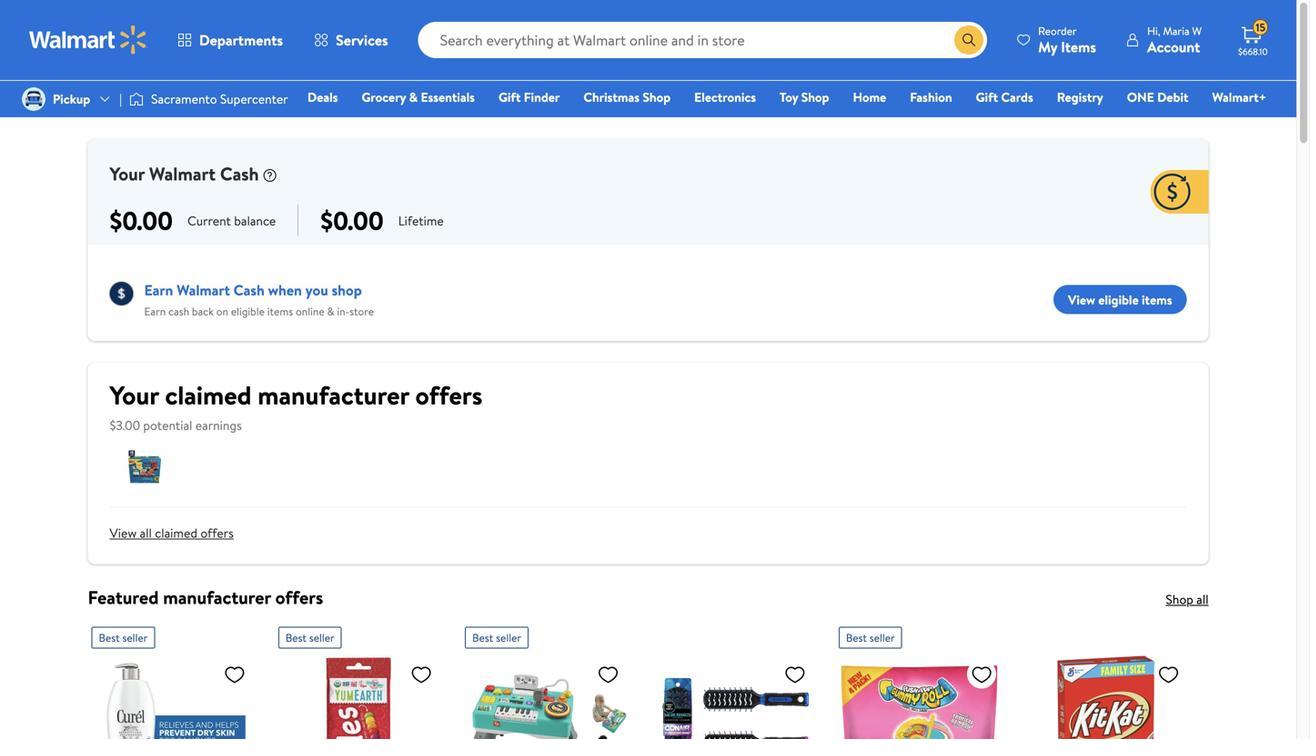 Task type: locate. For each thing, give the bounding box(es) containing it.
1 horizontal spatial offers
[[275, 585, 323, 611]]

claimed up the featured manufacturer offers
[[155, 525, 197, 542]]

add to favorites list, fisher-price laugh & learn mix & learn dj table, musical learning toy for baby & toddler image
[[597, 664, 619, 687]]

4 seller from the left
[[870, 631, 895, 646]]

0 vertical spatial cash
[[220, 161, 259, 187]]

4 best from the left
[[846, 631, 867, 646]]

shop all link
[[1166, 591, 1209, 609]]

seller
[[122, 631, 148, 646], [309, 631, 335, 646], [496, 631, 521, 646], [870, 631, 895, 646]]

cash inside earn walmart cash when you shop earn cash back on eligible items online & in-store
[[234, 280, 265, 300]]

cash
[[168, 304, 189, 319]]

cash for your walmart cash
[[220, 161, 259, 187]]

current
[[187, 212, 231, 230]]

best down featured
[[99, 631, 120, 646]]

0 horizontal spatial offers
[[200, 525, 234, 542]]

cash
[[220, 161, 259, 187], [234, 280, 265, 300]]

eligible inside earn walmart cash when you shop earn cash back on eligible items online & in-store
[[231, 304, 265, 319]]

0 vertical spatial &
[[409, 88, 418, 106]]

 image
[[22, 87, 45, 111]]

0 horizontal spatial shop
[[643, 88, 671, 106]]

seller up fisher-price laugh & learn mix & learn dj table, musical learning toy for baby & toddler image
[[496, 631, 521, 646]]

best up the yumearth organic fruit flavor giggles chewy candy, gluten free, 2 oz bag 'image'
[[286, 631, 307, 646]]

shop right christmas
[[643, 88, 671, 106]]

1 vertical spatial earn
[[144, 304, 166, 319]]

walmart
[[149, 161, 216, 187], [177, 280, 230, 300]]

1 horizontal spatial $0.00
[[321, 203, 384, 238]]

manufacturer down view all claimed offers
[[163, 585, 271, 611]]

kit kat chocolatey breakfast cereal made with whole grain, family size, 19.5 oz image
[[1026, 657, 1187, 740]]

|
[[119, 90, 122, 108]]

christmas shop
[[584, 88, 671, 106]]

lifetime
[[398, 212, 444, 230]]

your
[[110, 161, 145, 187], [110, 378, 159, 413]]

2 best seller from the left
[[286, 631, 335, 646]]

best seller up the yumearth organic fruit flavor giggles chewy candy, gluten free, 2 oz bag 'image'
[[286, 631, 335, 646]]

2 your from the top
[[110, 378, 159, 413]]

view eligible items link
[[1054, 285, 1187, 314]]

sacramento
[[151, 90, 217, 108]]

fashion link
[[902, 87, 961, 107]]

seller down featured
[[122, 631, 148, 646]]

curel daily healing hand and body lotion for dry skin, dermatologist recommended, with advanced ceramides complex, 20 ounce pump bottle image
[[91, 657, 253, 740]]

view eligible items
[[1068, 291, 1173, 309]]

3 seller from the left
[[496, 631, 521, 646]]

your walmart cash
[[110, 161, 259, 187]]

gift left the cards
[[976, 88, 998, 106]]

your down |
[[110, 161, 145, 187]]

0 vertical spatial walmart
[[149, 161, 216, 187]]

&
[[409, 88, 418, 106], [327, 304, 334, 319]]

1 horizontal spatial all
[[1197, 591, 1209, 609]]

potential
[[143, 417, 192, 435]]

1 horizontal spatial shop
[[801, 88, 829, 106]]

eligible
[[1099, 291, 1139, 309], [231, 304, 265, 319]]

0 horizontal spatial gift
[[499, 88, 521, 106]]

1 earn from the top
[[144, 280, 173, 300]]

3 best seller from the left
[[472, 631, 521, 646]]

0 horizontal spatial view
[[110, 525, 137, 542]]

gift
[[499, 88, 521, 106], [976, 88, 998, 106]]

one debit link
[[1119, 87, 1197, 107]]

current balance $0.00 element
[[110, 203, 299, 238]]

walmart for earn
[[177, 280, 230, 300]]

services button
[[299, 18, 404, 62]]

1 horizontal spatial items
[[1142, 291, 1173, 309]]

cards
[[1001, 88, 1033, 106]]

in-
[[337, 304, 350, 319]]

0 horizontal spatial &
[[327, 304, 334, 319]]

grocery & essentials
[[362, 88, 475, 106]]

reorder
[[1038, 23, 1077, 39]]

3 best from the left
[[472, 631, 493, 646]]

your for your claimed manufacturer offers
[[110, 378, 159, 413]]

1 horizontal spatial view
[[1068, 291, 1096, 309]]

1 best seller from the left
[[99, 631, 148, 646]]

grocery & essentials link
[[354, 87, 483, 107]]

earn up cash
[[144, 280, 173, 300]]

manufacturer down in-
[[258, 378, 409, 413]]

1 vertical spatial cash
[[234, 280, 265, 300]]

home link
[[845, 87, 895, 107]]

conair professional vented hairbrush with rubber-grip handle, colors vary image
[[652, 657, 813, 740]]

featured manufacturer offers
[[88, 585, 323, 611]]

walmart up "back"
[[177, 280, 230, 300]]

view
[[1068, 291, 1096, 309], [110, 525, 137, 542]]

best seller down featured
[[99, 631, 148, 646]]

home
[[853, 88, 886, 106]]

1 vertical spatial view
[[110, 525, 137, 542]]

christmas
[[584, 88, 640, 106]]

2 gift from the left
[[976, 88, 998, 106]]

manufacturer
[[258, 378, 409, 413], [163, 585, 271, 611]]

best seller for the yumearth organic fruit flavor giggles chewy candy, gluten free, 2 oz bag 'image'
[[286, 631, 335, 646]]

gift for gift cards
[[976, 88, 998, 106]]

earn
[[144, 280, 173, 300], [144, 304, 166, 319]]

1 vertical spatial all
[[1197, 591, 1209, 609]]

departments
[[199, 30, 283, 50]]

walmart up current balance $0.00 "element"
[[149, 161, 216, 187]]

$668.10
[[1238, 45, 1268, 58]]

w
[[1192, 23, 1202, 39]]

online
[[296, 304, 325, 319]]

store
[[350, 304, 374, 319]]

0 horizontal spatial items
[[267, 304, 293, 319]]

0 vertical spatial view
[[1068, 291, 1096, 309]]

best seller
[[99, 631, 148, 646], [286, 631, 335, 646], [472, 631, 521, 646], [846, 631, 895, 646]]

all
[[140, 525, 152, 542], [1197, 591, 1209, 609]]

offers
[[415, 378, 483, 413], [200, 525, 234, 542], [275, 585, 323, 611]]

2 seller from the left
[[309, 631, 335, 646]]

best
[[99, 631, 120, 646], [286, 631, 307, 646], [472, 631, 493, 646], [846, 631, 867, 646]]

gift cards link
[[968, 87, 1042, 107]]

1 vertical spatial your
[[110, 378, 159, 413]]

sacramento supercenter
[[151, 90, 288, 108]]

view all claimed offers link
[[110, 525, 234, 542]]

& right grocery
[[409, 88, 418, 106]]

seller up push pop assorted fruit flavored gummy roll candy, variety pack 5.6oz bag, 4 - 1.4 oz gummy rolls image
[[870, 631, 895, 646]]

earn left cash
[[144, 304, 166, 319]]

add to favorites list, curel daily healing hand and body lotion for dry skin, dermatologist recommended, with advanced ceramides complex, 20 ounce pump bottle image
[[224, 664, 246, 687]]

fashion
[[910, 88, 952, 106]]

1 vertical spatial manufacturer
[[163, 585, 271, 611]]

0 vertical spatial all
[[140, 525, 152, 542]]

1 best from the left
[[99, 631, 120, 646]]

& left in-
[[327, 304, 334, 319]]

2 best from the left
[[286, 631, 307, 646]]

1 seller from the left
[[122, 631, 148, 646]]

1 your from the top
[[110, 161, 145, 187]]

your up $3.00
[[110, 378, 159, 413]]

best up fisher-price laugh & learn mix & learn dj table, musical learning toy for baby & toddler image
[[472, 631, 493, 646]]

4 best seller from the left
[[846, 631, 895, 646]]

0 vertical spatial offers
[[415, 378, 483, 413]]

claimed
[[165, 378, 252, 413], [155, 525, 197, 542]]

$0.00 down your walmart cash
[[110, 203, 173, 238]]

best up push pop assorted fruit flavored gummy roll candy, variety pack 5.6oz bag, 4 - 1.4 oz gummy rolls image
[[846, 631, 867, 646]]

0 vertical spatial earn
[[144, 280, 173, 300]]

1 vertical spatial walmart
[[177, 280, 230, 300]]

shop right "toy"
[[801, 88, 829, 106]]

$0.00
[[110, 203, 173, 238], [321, 203, 384, 238]]

0 horizontal spatial eligible
[[231, 304, 265, 319]]

view for view all claimed offers
[[110, 525, 137, 542]]

walmart+ link
[[1204, 87, 1275, 107]]

1 gift from the left
[[499, 88, 521, 106]]

product group
[[91, 620, 253, 740], [278, 620, 440, 740], [465, 620, 627, 740], [839, 620, 1000, 740]]

registry link
[[1049, 87, 1112, 107]]

0 vertical spatial your
[[110, 161, 145, 187]]

gift left the finder
[[499, 88, 521, 106]]

cash left when
[[234, 280, 265, 300]]

1 $0.00 from the left
[[110, 203, 173, 238]]

walmart inside earn walmart cash when you shop earn cash back on eligible items online & in-store
[[177, 280, 230, 300]]

seller up the yumearth organic fruit flavor giggles chewy candy, gluten free, 2 oz bag 'image'
[[309, 631, 335, 646]]

1 vertical spatial &
[[327, 304, 334, 319]]

account
[[1147, 37, 1200, 57]]

cash left your rewards information icon
[[220, 161, 259, 187]]

frito-lay classic mix variety pack, 18 count image
[[126, 449, 163, 485]]

1 vertical spatial offers
[[200, 525, 234, 542]]

claimed up earnings
[[165, 378, 252, 413]]

seller for fisher-price laugh & learn mix & learn dj table, musical learning toy for baby & toddler image
[[496, 631, 521, 646]]

search icon image
[[962, 33, 976, 47]]

best seller up fisher-price laugh & learn mix & learn dj table, musical learning toy for baby & toddler image
[[472, 631, 521, 646]]

2 product group from the left
[[278, 620, 440, 740]]

 image
[[129, 90, 144, 108]]

shop for christmas shop
[[643, 88, 671, 106]]

shop up add to favorites list, kit kat chocolatey breakfast cereal made with whole grain, family size, 19.5 oz image
[[1166, 591, 1194, 609]]

pickup
[[53, 90, 90, 108]]

fisher-price laugh & learn mix & learn dj table, musical learning toy for baby & toddler image
[[465, 657, 627, 740]]

offers for your claimed manufacturer offers
[[415, 378, 483, 413]]

0 horizontal spatial $0.00
[[110, 203, 173, 238]]

1 horizontal spatial gift
[[976, 88, 998, 106]]

$0.00 left lifetime on the top of the page
[[321, 203, 384, 238]]

best for fisher-price laugh & learn mix & learn dj table, musical learning toy for baby & toddler image
[[472, 631, 493, 646]]

best seller for push pop assorted fruit flavored gummy roll candy, variety pack 5.6oz bag, 4 - 1.4 oz gummy rolls image
[[846, 631, 895, 646]]

when
[[268, 280, 302, 300]]

shop
[[643, 88, 671, 106], [801, 88, 829, 106], [1166, 591, 1194, 609]]

items
[[1142, 291, 1173, 309], [267, 304, 293, 319]]

2 horizontal spatial offers
[[415, 378, 483, 413]]

2 $0.00 from the left
[[321, 203, 384, 238]]

best for push pop assorted fruit flavored gummy roll candy, variety pack 5.6oz bag, 4 - 1.4 oz gummy rolls image
[[846, 631, 867, 646]]

one debit
[[1127, 88, 1189, 106]]

0 horizontal spatial all
[[140, 525, 152, 542]]

walmart for your
[[149, 161, 216, 187]]

best seller up push pop assorted fruit flavored gummy roll candy, variety pack 5.6oz bag, 4 - 1.4 oz gummy rolls image
[[846, 631, 895, 646]]



Task type: describe. For each thing, give the bounding box(es) containing it.
yumearth organic fruit flavor giggles chewy candy, gluten free, 2 oz bag image
[[278, 657, 440, 740]]

featured
[[88, 585, 159, 611]]

shop for toy shop
[[801, 88, 829, 106]]

view for view eligible items
[[1068, 291, 1096, 309]]

items inside earn walmart cash when you shop earn cash back on eligible items online & in-store
[[267, 304, 293, 319]]

items
[[1061, 37, 1097, 57]]

best seller for curel daily healing hand and body lotion for dry skin, dermatologist recommended, with advanced ceramides complex, 20 ounce pump bottle "image"
[[99, 631, 148, 646]]

your for your walmart cash
[[110, 161, 145, 187]]

registry
[[1057, 88, 1104, 106]]

shop all
[[1166, 591, 1209, 609]]

1 horizontal spatial eligible
[[1099, 291, 1139, 309]]

$0.00 for current balance
[[110, 203, 173, 238]]

best seller for fisher-price laugh & learn mix & learn dj table, musical learning toy for baby & toddler image
[[472, 631, 521, 646]]

2 vertical spatial offers
[[275, 585, 323, 611]]

view all claimed offers
[[110, 525, 234, 542]]

reorder my items
[[1038, 23, 1097, 57]]

all for shop
[[1197, 591, 1209, 609]]

gift for gift finder
[[499, 88, 521, 106]]

current balance
[[187, 212, 276, 230]]

add to favorites list, conair professional vented hairbrush with rubber-grip handle, colors vary image
[[784, 664, 806, 687]]

on
[[216, 304, 228, 319]]

3 product group from the left
[[465, 620, 627, 740]]

gift finder
[[499, 88, 560, 106]]

lifetime $0.00 element
[[321, 203, 444, 238]]

add to favorites list, push pop assorted fruit flavored gummy roll candy, variety pack 5.6oz bag, 4 - 1.4 oz gummy rolls image
[[971, 664, 993, 687]]

seller for push pop assorted fruit flavored gummy roll candy, variety pack 5.6oz bag, 4 - 1.4 oz gummy rolls image
[[870, 631, 895, 646]]

add to favorites list, kit kat chocolatey breakfast cereal made with whole grain, family size, 19.5 oz image
[[1158, 664, 1180, 687]]

finder
[[524, 88, 560, 106]]

seller for curel daily healing hand and body lotion for dry skin, dermatologist recommended, with advanced ceramides complex, 20 ounce pump bottle "image"
[[122, 631, 148, 646]]

grocery
[[362, 88, 406, 106]]

1 product group from the left
[[91, 620, 253, 740]]

best for the yumearth organic fruit flavor giggles chewy candy, gluten free, 2 oz bag 'image'
[[286, 631, 307, 646]]

essentials
[[421, 88, 475, 106]]

shop
[[332, 280, 362, 300]]

services
[[336, 30, 388, 50]]

1 vertical spatial claimed
[[155, 525, 197, 542]]

gift finder link
[[490, 87, 568, 107]]

best for curel daily healing hand and body lotion for dry skin, dermatologist recommended, with advanced ceramides complex, 20 ounce pump bottle "image"
[[99, 631, 120, 646]]

1 horizontal spatial &
[[409, 88, 418, 106]]

cash for earn walmart cash when you shop earn cash back on eligible items online & in-store
[[234, 280, 265, 300]]

your claimed manufacturer offers
[[110, 378, 483, 413]]

gift cards
[[976, 88, 1033, 106]]

deals
[[308, 88, 338, 106]]

electronics link
[[686, 87, 764, 107]]

$3.00
[[110, 417, 140, 435]]

balance
[[234, 212, 276, 230]]

debit
[[1158, 88, 1189, 106]]

back
[[192, 304, 214, 319]]

deals link
[[299, 87, 346, 107]]

christmas shop link
[[575, 87, 679, 107]]

Walmart Site-Wide search field
[[418, 22, 987, 58]]

& inside earn walmart cash when you shop earn cash back on eligible items online & in-store
[[327, 304, 334, 319]]

hi, maria w account
[[1147, 23, 1202, 57]]

one
[[1127, 88, 1155, 106]]

hi,
[[1147, 23, 1161, 39]]

toy
[[780, 88, 798, 106]]

toy shop link
[[772, 87, 838, 107]]

my
[[1038, 37, 1058, 57]]

4 product group from the left
[[839, 620, 1000, 740]]

walmart image
[[29, 25, 147, 55]]

Search search field
[[418, 22, 987, 58]]

2 earn from the top
[[144, 304, 166, 319]]

offers for view all claimed offers
[[200, 525, 234, 542]]

15
[[1256, 20, 1266, 35]]

0 vertical spatial claimed
[[165, 378, 252, 413]]

your rewards information image
[[263, 168, 277, 183]]

0 vertical spatial manufacturer
[[258, 378, 409, 413]]

departments button
[[162, 18, 299, 62]]

toy shop
[[780, 88, 829, 106]]

seller for the yumearth organic fruit flavor giggles chewy candy, gluten free, 2 oz bag 'image'
[[309, 631, 335, 646]]

electronics
[[694, 88, 756, 106]]

walmart+
[[1212, 88, 1267, 106]]

push pop assorted fruit flavored gummy roll candy, variety pack 5.6oz bag, 4 - 1.4 oz gummy rolls image
[[839, 657, 1000, 740]]

earnings
[[195, 417, 242, 435]]

add to favorites list, yumearth organic fruit flavor giggles chewy candy, gluten free, 2 oz bag image
[[411, 664, 432, 687]]

2 horizontal spatial shop
[[1166, 591, 1194, 609]]

supercenter
[[220, 90, 288, 108]]

$0.00 for lifetime
[[321, 203, 384, 238]]

earn walmart cash when you shop earn cash back on eligible items online & in-store
[[144, 280, 374, 319]]

$3.00 potential earnings
[[110, 417, 242, 435]]

all for view
[[140, 525, 152, 542]]

you
[[306, 280, 328, 300]]

maria
[[1163, 23, 1190, 39]]



Task type: vqa. For each thing, say whether or not it's contained in the screenshot.
to inside the Now $5.50 $34.99 LEGO Creator 3 in 1 Sunken Treasure Mission Submarine Toy, Underwater Creatures Transform from Octopus tp Lobster to Manta Ray, Fun Sea Animal Figures, 31130
no



